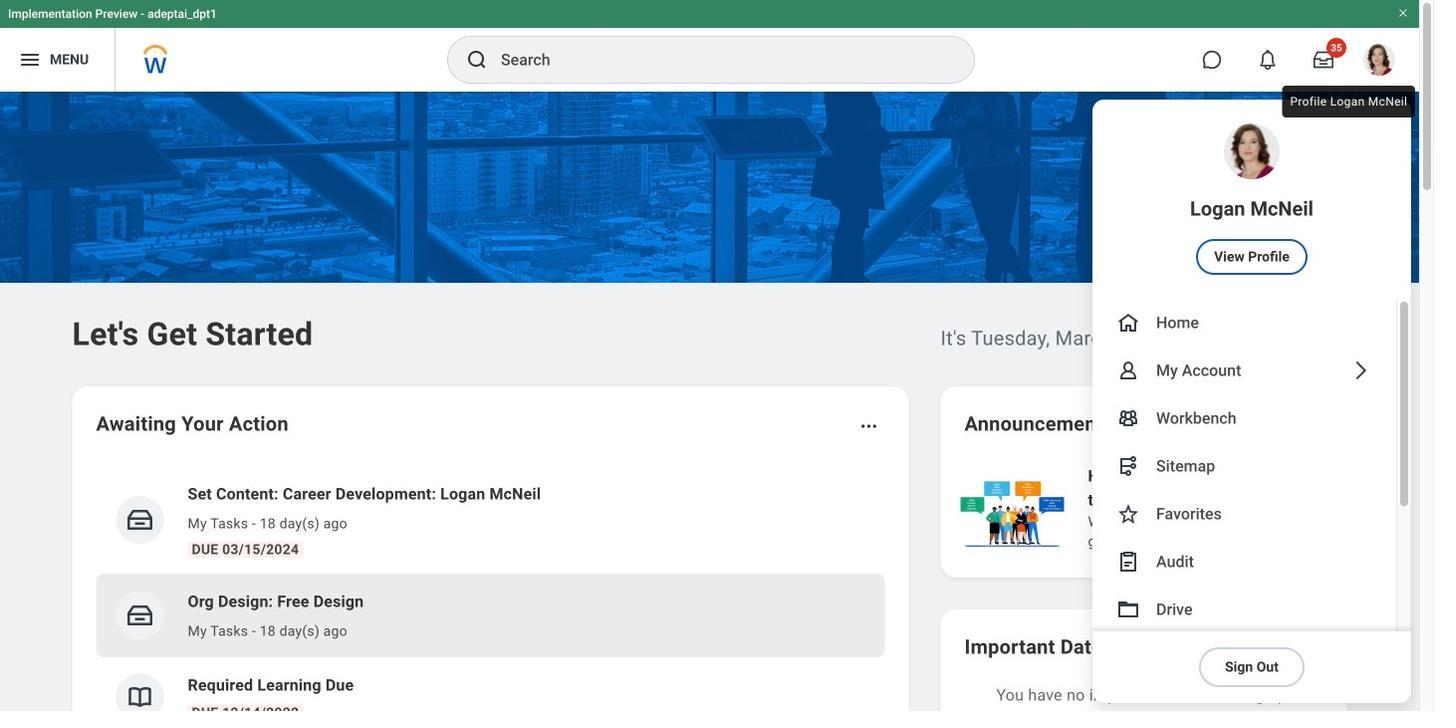 Task type: vqa. For each thing, say whether or not it's contained in the screenshot.
'–'
no



Task type: describe. For each thing, give the bounding box(es) containing it.
2 inbox image from the top
[[125, 601, 155, 630]]

2 menu item from the top
[[1093, 299, 1396, 347]]

1 inbox image from the top
[[125, 505, 155, 535]]

contact card matrix manager image
[[1116, 406, 1140, 430]]

logan mcneil image
[[1363, 44, 1395, 76]]

chevron right image
[[1348, 359, 1372, 382]]

0 horizontal spatial list
[[96, 466, 885, 711]]

5 menu item from the top
[[1093, 442, 1396, 490]]

1 horizontal spatial list
[[957, 462, 1434, 554]]

related actions image
[[859, 416, 879, 436]]

7 menu item from the top
[[1093, 538, 1396, 586]]

justify image
[[18, 48, 42, 72]]

8 menu item from the top
[[1093, 586, 1396, 633]]

search image
[[465, 48, 489, 72]]

notifications large image
[[1258, 50, 1278, 70]]

paste image
[[1116, 550, 1140, 574]]



Task type: locate. For each thing, give the bounding box(es) containing it.
0 vertical spatial inbox image
[[125, 505, 155, 535]]

home image
[[1116, 311, 1140, 335]]

1 menu item from the top
[[1093, 100, 1411, 299]]

close environment banner image
[[1397, 7, 1409, 19]]

list item
[[96, 574, 885, 657]]

star image
[[1116, 502, 1140, 526]]

status
[[1215, 416, 1247, 432]]

Search Workday  search field
[[501, 38, 933, 82]]

1 vertical spatial inbox image
[[125, 601, 155, 630]]

user image
[[1116, 359, 1140, 382]]

4 menu item from the top
[[1093, 394, 1396, 442]]

menu item
[[1093, 100, 1411, 299], [1093, 299, 1396, 347], [1093, 347, 1396, 394], [1093, 394, 1396, 442], [1093, 442, 1396, 490], [1093, 490, 1396, 538], [1093, 538, 1396, 586], [1093, 586, 1396, 633]]

3 menu item from the top
[[1093, 347, 1396, 394]]

endpoints image
[[1116, 454, 1140, 478]]

folder open image
[[1116, 598, 1140, 621]]

tooltip
[[1278, 82, 1419, 121]]

menu
[[1093, 100, 1411, 703]]

book open image
[[125, 682, 155, 711]]

list
[[957, 462, 1434, 554], [96, 466, 885, 711]]

inbox large image
[[1314, 50, 1334, 70]]

inbox image
[[125, 505, 155, 535], [125, 601, 155, 630]]

main content
[[0, 92, 1434, 711]]

banner
[[0, 0, 1419, 703]]

6 menu item from the top
[[1093, 490, 1396, 538]]



